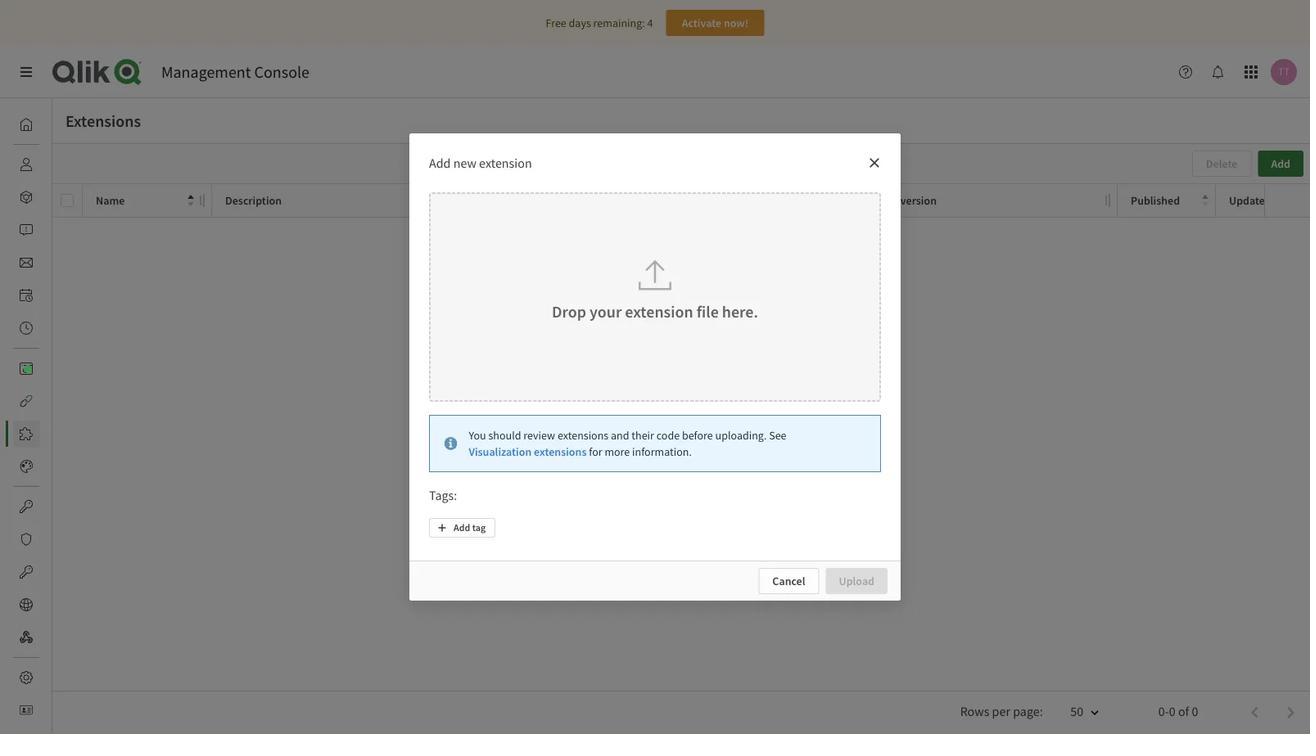 Task type: vqa. For each thing, say whether or not it's contained in the screenshot.
the settings image
yes



Task type: locate. For each thing, give the bounding box(es) containing it.
1 vertical spatial extension
[[625, 302, 694, 322]]

your
[[590, 302, 622, 322], [725, 452, 747, 467]]

home
[[52, 117, 81, 132]]

extension
[[479, 155, 532, 171], [625, 302, 694, 322]]

qext for qext version
[[872, 193, 899, 208]]

updated button
[[1230, 189, 1307, 212]]

qext filename
[[743, 193, 815, 208]]

extension for new
[[479, 155, 532, 171]]

updated
[[1230, 193, 1272, 208]]

qext inside button
[[743, 193, 769, 208]]

0 horizontal spatial 0
[[1170, 704, 1176, 721]]

tags up add tag 'button'
[[429, 487, 454, 504]]

spaces
[[52, 190, 86, 205]]

1 0 from the left
[[1170, 704, 1176, 721]]

add up updated 'button'
[[1272, 156, 1291, 171]]

0 right of
[[1192, 704, 1199, 721]]

add left new
[[429, 155, 451, 171]]

settings image
[[20, 672, 33, 685]]

1 vertical spatial tags
[[429, 487, 454, 504]]

navigation pane element
[[0, 105, 86, 735]]

1 horizontal spatial add
[[454, 522, 470, 535]]

tags inside add new extension dialog
[[429, 487, 454, 504]]

now!
[[724, 16, 749, 30]]

add for add tag
[[454, 522, 470, 535]]

visualization extensions link
[[469, 445, 587, 460]]

alert inside add new extension dialog
[[429, 415, 881, 473]]

activate
[[682, 16, 722, 30]]

before
[[682, 428, 713, 443]]

0 vertical spatial extension
[[479, 155, 532, 171]]

tags down add new extension
[[484, 193, 506, 208]]

qext filename button
[[743, 189, 841, 212]]

1 horizontal spatial qext
[[872, 193, 899, 208]]

of
[[1179, 704, 1190, 721]]

qlik
[[749, 452, 768, 467]]

there are no extensions yet here you will find extensions for your qlik sense saas environment
[[571, 430, 799, 483]]

alerts image
[[20, 224, 33, 237]]

qext version
[[872, 193, 937, 208]]

1 vertical spatial your
[[725, 452, 747, 467]]

free days remaining: 4
[[546, 16, 653, 30]]

content security policy image
[[20, 533, 33, 546]]

name
[[96, 193, 125, 208]]

add
[[429, 155, 451, 171], [1272, 156, 1291, 171], [454, 522, 470, 535]]

description
[[225, 193, 282, 208]]

rows
[[961, 704, 990, 721]]

open sidebar menu image
[[20, 66, 33, 79]]

add new extension dialog
[[410, 133, 901, 601]]

1 horizontal spatial extension
[[625, 302, 694, 322]]

see
[[769, 428, 787, 443]]

0 left of
[[1170, 704, 1176, 721]]

management console
[[161, 62, 310, 82]]

1 horizontal spatial for
[[709, 452, 723, 467]]

add left tag
[[454, 522, 470, 535]]

0 horizontal spatial add
[[429, 155, 451, 171]]

0 vertical spatial your
[[590, 302, 622, 322]]

add for add new extension
[[429, 155, 451, 171]]

days
[[569, 16, 591, 30]]

0
[[1170, 704, 1176, 721], [1192, 704, 1199, 721]]

your left qlik
[[725, 452, 747, 467]]

author button
[[614, 189, 712, 212]]

0 horizontal spatial qext
[[743, 193, 769, 208]]

qext left filename on the top of the page
[[743, 193, 769, 208]]

alert containing you should review extensions and their code before uploading. see
[[429, 415, 881, 473]]

qext left version
[[872, 193, 899, 208]]

1 horizontal spatial tags
[[484, 193, 506, 208]]

0 vertical spatial tags
[[484, 193, 506, 208]]

your right 'drop' in the left of the page
[[590, 302, 622, 322]]

for up environment
[[709, 452, 723, 467]]

extension left the file
[[625, 302, 694, 322]]

home link
[[13, 111, 81, 138]]

2 0 from the left
[[1192, 704, 1199, 721]]

1 qext from the left
[[743, 193, 769, 208]]

alert
[[429, 415, 881, 473]]

extension right new
[[479, 155, 532, 171]]

2 horizontal spatial add
[[1272, 156, 1291, 171]]

1 horizontal spatial 0
[[1192, 704, 1199, 721]]

management
[[161, 62, 251, 82]]

extension for your
[[625, 302, 694, 322]]

add inside 'button'
[[454, 522, 470, 535]]

1 horizontal spatial your
[[725, 452, 747, 467]]

tags for tags
[[484, 193, 506, 208]]

:
[[454, 487, 457, 504]]

home image
[[20, 118, 33, 131]]

free
[[546, 16, 567, 30]]

uploading.
[[716, 428, 767, 443]]

webhooks image
[[20, 632, 33, 645]]

you
[[469, 428, 486, 443]]

for
[[589, 445, 603, 460], [709, 452, 723, 467]]

users image
[[20, 158, 33, 171]]

tags
[[484, 193, 506, 208], [429, 487, 454, 504]]

0 horizontal spatial your
[[590, 302, 622, 322]]

and
[[611, 428, 630, 443]]

events image
[[20, 322, 33, 335]]

file
[[697, 302, 719, 322]]

0 horizontal spatial tags
[[429, 487, 454, 504]]

2 qext from the left
[[872, 193, 899, 208]]

web image
[[20, 599, 33, 612]]

0 horizontal spatial extension
[[479, 155, 532, 171]]

extensions
[[558, 428, 609, 443], [681, 430, 741, 446], [534, 445, 587, 460], [656, 452, 707, 467]]

add inside button
[[1272, 156, 1291, 171]]

0 horizontal spatial for
[[589, 445, 603, 460]]

for left more at the left of the page
[[589, 445, 603, 460]]

qext
[[743, 193, 769, 208], [872, 193, 899, 208]]

extension inside button
[[625, 302, 694, 322]]



Task type: describe. For each thing, give the bounding box(es) containing it.
code
[[657, 428, 680, 443]]

drop
[[552, 302, 587, 322]]

cancel button
[[759, 569, 820, 595]]

identity provider image
[[20, 705, 33, 718]]

your inside button
[[590, 302, 622, 322]]

spaces image
[[20, 191, 33, 204]]

here
[[571, 452, 593, 467]]

activate now!
[[682, 16, 749, 30]]

are
[[643, 430, 661, 446]]

here.
[[722, 302, 759, 322]]

add new extension
[[429, 155, 532, 171]]

add tag
[[454, 522, 486, 535]]

will
[[616, 452, 633, 467]]

information.
[[632, 445, 692, 460]]

new connector image
[[24, 365, 32, 374]]

activate now! link
[[666, 10, 765, 36]]

0-0 of 0
[[1159, 704, 1199, 721]]

new
[[454, 155, 477, 171]]

spaces link
[[13, 184, 86, 211]]

rows per page:
[[961, 704, 1043, 721]]

sense
[[770, 452, 799, 467]]

cancel
[[773, 574, 806, 589]]

their
[[632, 428, 654, 443]]

environment
[[667, 469, 729, 483]]

your inside there are no extensions yet here you will find extensions for your qlik sense saas environment
[[725, 452, 747, 467]]

4
[[648, 16, 653, 30]]

author
[[614, 193, 647, 208]]

extensions
[[66, 111, 141, 131]]

saas
[[641, 469, 665, 483]]

management console element
[[161, 62, 310, 82]]

for inside there are no extensions yet here you will find extensions for your qlik sense saas environment
[[709, 452, 723, 467]]

published button
[[1131, 189, 1209, 212]]

should
[[489, 428, 521, 443]]

for inside you should review extensions and their code before uploading. see visualization extensions for more information.
[[589, 445, 603, 460]]

published
[[1131, 193, 1181, 208]]

review
[[524, 428, 556, 443]]

console
[[254, 62, 310, 82]]

add button
[[1259, 151, 1304, 177]]

yet
[[744, 430, 762, 446]]

oauth image
[[20, 566, 33, 579]]

tags :
[[429, 487, 457, 504]]

per
[[993, 704, 1011, 721]]

name button
[[96, 189, 194, 212]]

add tag button
[[429, 519, 496, 538]]

you
[[596, 452, 613, 467]]

schedules image
[[20, 289, 33, 302]]

tags for tags :
[[429, 487, 454, 504]]

version
[[901, 193, 937, 208]]

more
[[605, 445, 630, 460]]

generic links image
[[20, 395, 33, 408]]

qext for qext filename
[[743, 193, 769, 208]]

there
[[608, 430, 641, 446]]

subscriptions image
[[20, 256, 33, 270]]

no
[[664, 430, 679, 446]]

0-
[[1159, 704, 1170, 721]]

filename
[[771, 193, 815, 208]]

visualization
[[469, 445, 532, 460]]

add for add
[[1272, 156, 1291, 171]]

drop your extension file here. button
[[429, 192, 881, 402]]

tag
[[472, 522, 486, 535]]

content image
[[20, 362, 33, 375]]

drop your extension file here.
[[552, 302, 759, 322]]

you should review extensions and their code before uploading. see visualization extensions for more information.
[[469, 428, 787, 460]]

page:
[[1014, 704, 1043, 721]]

find
[[635, 452, 654, 467]]

remaining:
[[594, 16, 645, 30]]



